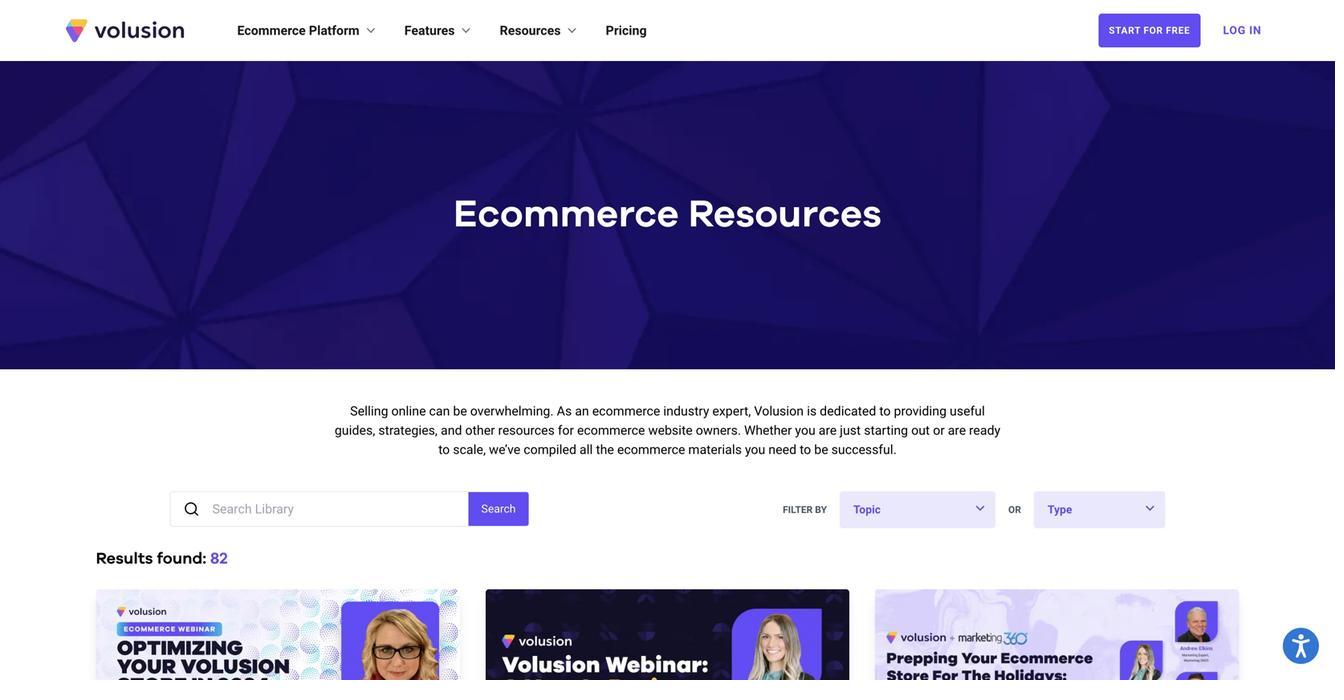 Task type: vqa. For each thing, say whether or not it's contained in the screenshot.
"Ecommerce Platform" DROPDOWN BUTTON
yes



Task type: describe. For each thing, give the bounding box(es) containing it.
strategies,
[[379, 423, 438, 438]]

starting
[[864, 423, 908, 438]]

or
[[933, 423, 945, 438]]

2 horizontal spatial to
[[880, 404, 891, 419]]

0 horizontal spatial to
[[439, 442, 450, 457]]

need
[[769, 442, 797, 457]]

start
[[1109, 25, 1141, 36]]

selling online can be overwhelming. as an ecommerce industry expert, volusion is dedicated to providing useful guides, strategies, and other resources for ecommerce website owners. whether you are just starting out or are ready to scale, we've compiled all the ecommerce materials you need to be successful.
[[335, 404, 1001, 457]]

website
[[648, 423, 693, 438]]

ready
[[969, 423, 1001, 438]]

start for free
[[1109, 25, 1191, 36]]

results
[[96, 551, 153, 567]]

other
[[465, 423, 495, 438]]

0 horizontal spatial be
[[453, 404, 467, 419]]

pricing
[[606, 23, 647, 38]]

is
[[807, 404, 817, 419]]

compiled
[[524, 442, 577, 457]]

owners.
[[696, 423, 741, 438]]

just
[[840, 423, 861, 438]]

1 vertical spatial you
[[745, 442, 766, 457]]

2 vertical spatial ecommerce
[[617, 442, 685, 457]]

guides,
[[335, 423, 375, 438]]

overwhelming.
[[470, 404, 554, 419]]

filter
[[783, 504, 813, 516]]

and
[[441, 423, 462, 438]]

successful.
[[832, 442, 897, 457]]

pricing link
[[606, 21, 647, 40]]

log in
[[1223, 24, 1262, 37]]

1 horizontal spatial to
[[800, 442, 811, 457]]

1 are from the left
[[819, 423, 837, 438]]

1 vertical spatial resources
[[688, 196, 882, 234]]

0 vertical spatial ecommerce
[[592, 404, 660, 419]]

as
[[557, 404, 572, 419]]

for
[[1144, 25, 1163, 36]]

providing
[[894, 404, 947, 419]]

1 horizontal spatial be
[[814, 442, 829, 457]]

82
[[210, 551, 228, 567]]

the
[[596, 442, 614, 457]]

resources
[[498, 423, 555, 438]]

search button
[[469, 492, 529, 526]]



Task type: locate. For each thing, give the bounding box(es) containing it.
an
[[575, 404, 589, 419]]

dedicated
[[820, 404, 876, 419]]

resources button
[[500, 21, 580, 40]]

free
[[1166, 25, 1191, 36]]

ecommerce platform
[[237, 23, 360, 38]]

to down and
[[439, 442, 450, 457]]

be right can
[[453, 404, 467, 419]]

by
[[815, 504, 827, 516]]

volusion webinar: a year in review 2023 image
[[486, 589, 850, 680]]

ecommerce for ecommerce resources
[[454, 196, 679, 234]]

be
[[453, 404, 467, 419], [814, 442, 829, 457]]

useful
[[950, 404, 985, 419]]

are left just
[[819, 423, 837, 438]]

online
[[392, 404, 426, 419]]

0 vertical spatial be
[[453, 404, 467, 419]]

we've
[[489, 442, 521, 457]]

features button
[[405, 21, 474, 40]]

optimizing your volusion store in 2024 image
[[96, 589, 460, 680]]

1 horizontal spatial ecommerce
[[454, 196, 679, 234]]

scale,
[[453, 442, 486, 457]]

ecommerce inside dropdown button
[[237, 23, 306, 38]]

1 vertical spatial be
[[814, 442, 829, 457]]

whether
[[744, 423, 792, 438]]

you down is
[[795, 423, 816, 438]]

selling
[[350, 404, 388, 419]]

0 vertical spatial you
[[795, 423, 816, 438]]

ecommerce platform button
[[237, 21, 379, 40]]

Search Library field
[[212, 492, 469, 526]]

are right "or"
[[948, 423, 966, 438]]

resources
[[500, 23, 561, 38], [688, 196, 882, 234]]

volusion
[[754, 404, 804, 419]]

ecommerce
[[237, 23, 306, 38], [454, 196, 679, 234]]

open accessibe: accessibility options, statement and help image
[[1292, 634, 1310, 658]]

0 horizontal spatial are
[[819, 423, 837, 438]]

out
[[912, 423, 930, 438]]

2 are from the left
[[948, 423, 966, 438]]

resources inside dropdown button
[[500, 23, 561, 38]]

1 vertical spatial ecommerce
[[577, 423, 645, 438]]

1 horizontal spatial resources
[[688, 196, 882, 234]]

ecommerce
[[592, 404, 660, 419], [577, 423, 645, 438], [617, 442, 685, 457]]

or
[[1009, 504, 1022, 516]]

to up starting
[[880, 404, 891, 419]]

you down whether
[[745, 442, 766, 457]]

log in link
[[1214, 13, 1272, 48]]

ecommerce resources
[[454, 196, 882, 234]]

are
[[819, 423, 837, 438], [948, 423, 966, 438]]

0 vertical spatial ecommerce
[[237, 23, 306, 38]]

features
[[405, 23, 455, 38]]

ecommerce for ecommerce platform
[[237, 23, 306, 38]]

can
[[429, 404, 450, 419]]

to right the need
[[800, 442, 811, 457]]

1 horizontal spatial are
[[948, 423, 966, 438]]

log
[[1223, 24, 1246, 37]]

search
[[481, 502, 516, 516]]

to
[[880, 404, 891, 419], [439, 442, 450, 457], [800, 442, 811, 457]]

materials
[[689, 442, 742, 457]]

prepping your ecommerce store for the holidays image
[[875, 589, 1240, 680]]

0 horizontal spatial ecommerce
[[237, 23, 306, 38]]

0 horizontal spatial you
[[745, 442, 766, 457]]

0 vertical spatial resources
[[500, 23, 561, 38]]

expert,
[[713, 404, 751, 419]]

start for free link
[[1099, 14, 1201, 47]]

found:
[[157, 551, 206, 567]]

in
[[1250, 24, 1262, 37]]

platform
[[309, 23, 360, 38]]

be right the need
[[814, 442, 829, 457]]

results found: 82
[[96, 551, 228, 567]]

for
[[558, 423, 574, 438]]

filter by
[[783, 504, 827, 516]]

all
[[580, 442, 593, 457]]

industry
[[664, 404, 709, 419]]

1 horizontal spatial you
[[795, 423, 816, 438]]

1 vertical spatial ecommerce
[[454, 196, 679, 234]]

you
[[795, 423, 816, 438], [745, 442, 766, 457]]

0 horizontal spatial resources
[[500, 23, 561, 38]]



